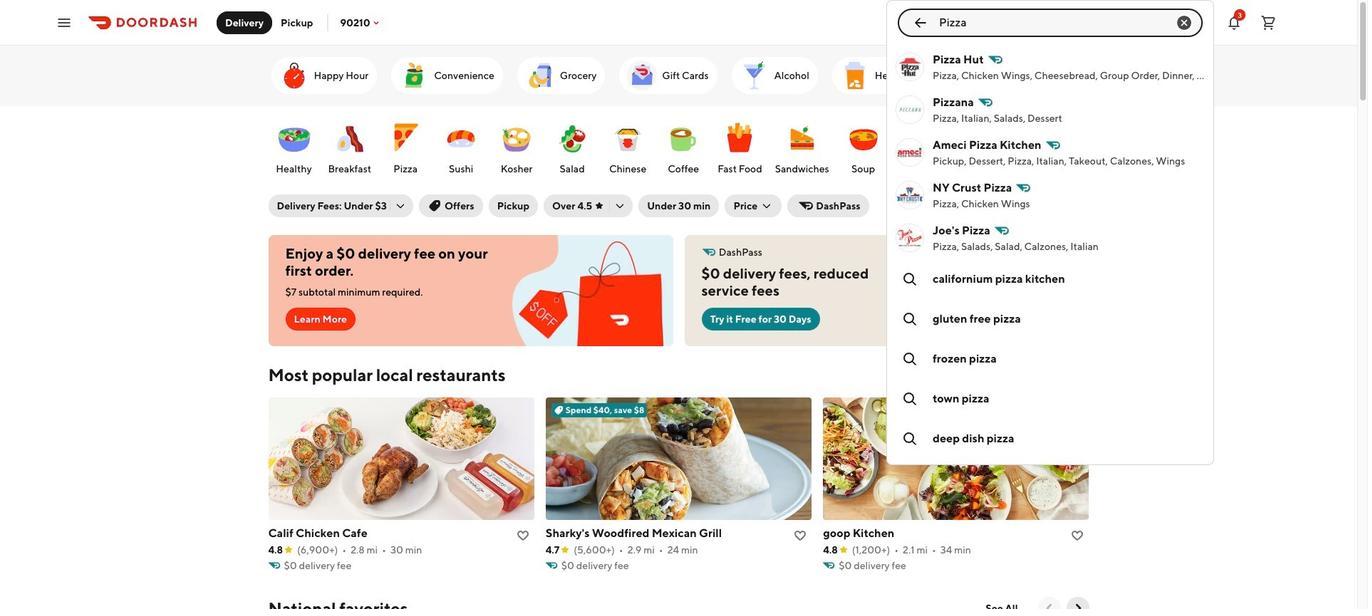 Task type: vqa. For each thing, say whether or not it's contained in the screenshot.
Enzo's Pizzeria 4.6
no



Task type: describe. For each thing, give the bounding box(es) containing it.
gift cards image
[[625, 58, 659, 93]]

next button of carousel image
[[1071, 601, 1085, 609]]

clear search input image
[[1176, 14, 1193, 31]]

pets image
[[934, 58, 968, 93]]

grocery image
[[523, 58, 557, 93]]

health image
[[838, 58, 872, 93]]

retail image
[[1020, 58, 1054, 93]]



Task type: locate. For each thing, give the bounding box(es) containing it.
happy hour image
[[277, 58, 311, 93]]

Store search: begin typing to search for stores available on DoorDash text field
[[939, 15, 1161, 30]]

previous button of carousel image
[[1042, 601, 1056, 609]]

alcohol image
[[737, 58, 771, 93]]

notification bell image
[[1226, 14, 1243, 31]]

open menu image
[[56, 14, 73, 31]]

return from search image
[[912, 14, 929, 31]]

next button of carousel image
[[1082, 68, 1096, 83]]

convenience image
[[397, 58, 431, 93]]

0 items, open order cart image
[[1260, 14, 1277, 31]]



